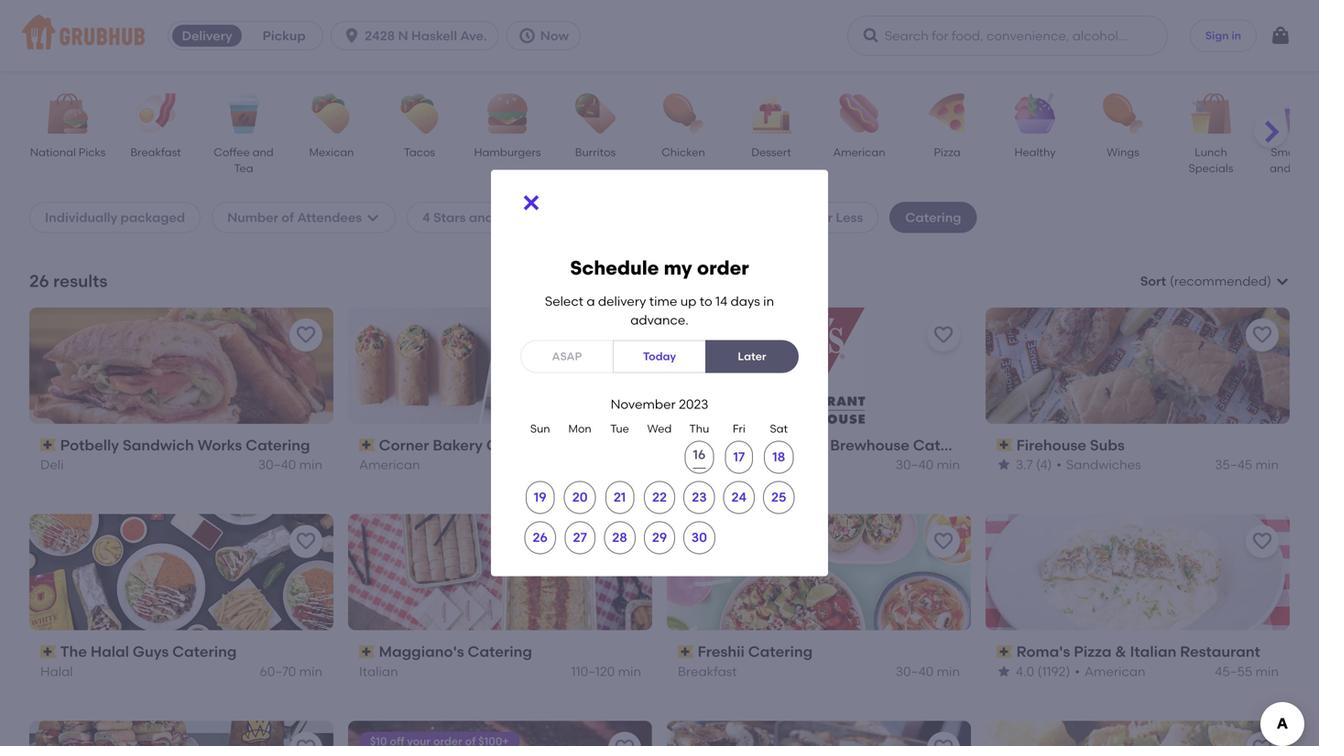 Task type: describe. For each thing, give the bounding box(es) containing it.
29 button
[[644, 522, 676, 555]]

breakfast image
[[124, 93, 188, 134]]

min for potbelly sandwich works catering
[[299, 457, 323, 473]]

burritos
[[575, 146, 616, 159]]

svg image inside main navigation navigation
[[862, 27, 881, 45]]

catering down 'sun'
[[486, 436, 551, 454]]

4.0 (1192)
[[1016, 664, 1071, 680]]

19
[[534, 490, 547, 506]]

• american
[[1075, 664, 1146, 680]]

& for pizza
[[1116, 643, 1127, 661]]

main navigation navigation
[[0, 0, 1320, 71]]

60–70 min
[[260, 664, 323, 680]]

• for roma's
[[1075, 664, 1080, 680]]

4.0
[[1016, 664, 1035, 680]]

sat
[[770, 422, 788, 436]]

18 button
[[764, 441, 794, 474]]

pickup
[[263, 28, 306, 44]]

sign in button
[[1190, 19, 1257, 52]]

(1192)
[[1038, 664, 1071, 680]]

14
[[716, 294, 728, 309]]

stars
[[434, 210, 466, 225]]

hamburgers
[[474, 146, 541, 159]]

burritos image
[[564, 93, 628, 134]]

minutes
[[768, 210, 817, 225]]

save this restaurant image for roma's pizza & italian restaurant
[[1252, 531, 1274, 553]]

0 horizontal spatial svg image
[[366, 210, 380, 225]]

american down american image
[[833, 146, 886, 159]]

chicken
[[662, 146, 705, 159]]

catering right freshii at the bottom right
[[749, 643, 813, 661]]

svg image for now
[[518, 27, 537, 45]]

freshii catering
[[698, 643, 813, 661]]

order
[[697, 257, 749, 280]]

bj's restaurant & brewhouse catering
[[698, 436, 978, 454]]

subscription pass image for corner bakery catering
[[359, 439, 375, 452]]

today button
[[613, 341, 707, 374]]

subscription pass image for the halal guys catering
[[40, 646, 57, 659]]

sandwiches
[[1067, 457, 1142, 473]]

sign in
[[1206, 29, 1242, 42]]

works
[[198, 436, 242, 454]]

& for restaurant
[[816, 436, 827, 454]]

my
[[664, 257, 693, 280]]

attendees
[[297, 210, 362, 225]]

hamburgers image
[[476, 93, 540, 134]]

19 button
[[526, 481, 555, 514]]

subscription pass image for maggiano's catering
[[359, 646, 375, 659]]

national picks image
[[36, 93, 100, 134]]

min for the halal guys catering
[[299, 664, 323, 680]]

30–40 for brewhouse
[[896, 457, 934, 473]]

save this restaurant image for the halal guys catering
[[295, 531, 317, 553]]

min for firehouse subs
[[1256, 457, 1279, 473]]

28 button
[[604, 522, 636, 555]]

coffee
[[214, 146, 250, 159]]

days
[[731, 294, 760, 309]]

individually
[[45, 210, 117, 225]]

110–120 min
[[571, 664, 641, 680]]

in inside select a delivery time up to 14 days in advance.
[[764, 294, 774, 309]]

60–70
[[260, 664, 296, 680]]

22
[[652, 490, 667, 506]]

35–45 min
[[1216, 457, 1279, 473]]

(4)
[[1036, 457, 1052, 473]]

min for bj's restaurant & brewhouse catering
[[937, 457, 960, 473]]

delivery
[[598, 294, 646, 309]]

or
[[820, 210, 833, 225]]

21 button
[[606, 481, 634, 514]]

lunch specials
[[1189, 146, 1234, 175]]

1 horizontal spatial restaurant
[[1181, 643, 1261, 661]]

n
[[398, 28, 408, 44]]

later button
[[706, 341, 799, 374]]

firehouse subs
[[1017, 436, 1125, 454]]

catering right less
[[906, 210, 962, 225]]

maggiano's
[[379, 643, 464, 661]]

healthy image
[[1003, 93, 1068, 134]]

and inside coffee and tea
[[253, 146, 274, 159]]

packaged
[[121, 210, 185, 225]]

1 horizontal spatial svg image
[[521, 192, 543, 214]]

30 for 30 minutes or less
[[749, 210, 765, 225]]

30–40 min for catering
[[258, 457, 323, 473]]

3.7 (4)
[[1016, 457, 1052, 473]]

save this restaurant image for corner bakery catering
[[614, 324, 636, 346]]

national
[[30, 146, 76, 159]]

2 horizontal spatial svg image
[[1270, 25, 1292, 47]]

firehouse
[[1017, 436, 1087, 454]]

mexican
[[309, 146, 354, 159]]

dessert image
[[740, 93, 804, 134]]

star icon image for roma's
[[997, 665, 1012, 679]]

23 button
[[684, 481, 715, 514]]

time
[[650, 294, 678, 309]]

subscription pass image for roma's pizza & italian restaurant
[[997, 646, 1013, 659]]

november
[[611, 397, 676, 412]]

individually packaged
[[45, 210, 185, 225]]

tacos image
[[388, 93, 452, 134]]

30 for 30
[[692, 530, 707, 546]]

0 horizontal spatial restaurant
[[732, 436, 812, 454]]

catering right guys
[[172, 643, 237, 661]]

sign
[[1206, 29, 1229, 42]]

1 vertical spatial italian
[[359, 664, 398, 680]]

30–40 min for brewhouse
[[896, 457, 960, 473]]

the halal guys catering link
[[40, 642, 323, 663]]

maggiano's catering link
[[359, 642, 641, 663]]

20
[[572, 490, 588, 506]]

select
[[545, 294, 584, 309]]

results
[[53, 271, 108, 292]]

0 vertical spatial pizza
[[934, 146, 961, 159]]

to
[[700, 294, 713, 309]]

bj's restaurant & brewhouse catering  logo image
[[773, 308, 865, 424]]

freshii catering link
[[678, 642, 960, 663]]

bj's
[[698, 436, 728, 454]]

save this restaurant image for bj's restaurant & brewhouse catering
[[933, 324, 955, 346]]

tacos
[[404, 146, 435, 159]]

0 horizontal spatial halal
[[40, 664, 73, 680]]

up
[[497, 210, 515, 225]]

mexican image
[[300, 93, 364, 134]]

in inside button
[[1232, 29, 1242, 42]]



Task type: locate. For each thing, give the bounding box(es) containing it.
1 horizontal spatial breakfast
[[678, 664, 737, 680]]

now
[[540, 28, 569, 44]]

svg image inside now button
[[518, 27, 537, 45]]

picks
[[79, 146, 106, 159]]

wed
[[648, 422, 672, 436]]

30
[[749, 210, 765, 225], [692, 530, 707, 546]]

ave.
[[460, 28, 487, 44]]

in
[[1232, 29, 1242, 42], [764, 294, 774, 309]]

30 button
[[683, 522, 716, 555]]

2428 n haskell ave. button
[[331, 21, 506, 50]]

4 stars and up
[[423, 210, 515, 225]]

30–40
[[258, 457, 296, 473], [896, 457, 934, 473], [896, 664, 934, 680]]

italian inside roma's pizza & italian restaurant link
[[1130, 643, 1177, 661]]

halal right the on the bottom left
[[91, 643, 129, 661]]

november 2023
[[611, 397, 709, 412]]

schedule
[[570, 257, 659, 280]]

save this restaurant image for maggiano's catering
[[614, 531, 636, 553]]

& inside bj's restaurant & brewhouse catering link
[[816, 436, 827, 454]]

subscription pass image left roma's
[[997, 646, 1013, 659]]

pizza down "pizza" image
[[934, 146, 961, 159]]

svg image left 2428
[[343, 27, 361, 45]]

0 vertical spatial restaurant
[[732, 436, 812, 454]]

wings
[[1107, 146, 1140, 159]]

26 inside button
[[533, 530, 548, 546]]

& right the 18
[[816, 436, 827, 454]]

potbelly sandwich works catering
[[60, 436, 310, 454]]

0 horizontal spatial 26
[[29, 271, 49, 292]]

1 horizontal spatial halal
[[91, 643, 129, 661]]

min for freshii catering
[[937, 664, 960, 680]]

star icon image for firehouse
[[997, 458, 1012, 472]]

bakery
[[433, 436, 483, 454]]

45–55
[[1215, 664, 1253, 680]]

subscription pass image left the maggiano's
[[359, 646, 375, 659]]

1 vertical spatial •
[[1075, 664, 1080, 680]]

a
[[587, 294, 595, 309]]

0 vertical spatial star icon image
[[997, 458, 1012, 472]]

&
[[816, 436, 827, 454], [1116, 643, 1127, 661]]

catering right brewhouse on the right of page
[[913, 436, 978, 454]]

17
[[734, 450, 745, 465]]

30–40 min
[[258, 457, 323, 473], [896, 457, 960, 473], [896, 664, 960, 680]]

up
[[681, 294, 697, 309]]

deli
[[40, 457, 64, 473]]

the
[[60, 643, 87, 661]]

1 vertical spatial 26
[[533, 530, 548, 546]]

svg image inside 2428 n haskell ave. "button"
[[343, 27, 361, 45]]

• right (1192)
[[1075, 664, 1080, 680]]

svg image left now
[[518, 27, 537, 45]]

1 horizontal spatial in
[[1232, 29, 1242, 42]]

subscription pass image inside the halal guys catering link
[[40, 646, 57, 659]]

italian down the maggiano's
[[359, 664, 398, 680]]

1 vertical spatial 30
[[692, 530, 707, 546]]

asap button
[[521, 341, 614, 374]]

4
[[423, 210, 430, 225]]

1 horizontal spatial italian
[[1130, 643, 1177, 661]]

potbelly
[[60, 436, 119, 454]]

110–120
[[571, 664, 615, 680]]

1 vertical spatial star icon image
[[997, 665, 1012, 679]]

0 vertical spatial 30
[[749, 210, 765, 225]]

later
[[738, 350, 767, 363]]

brewhouse
[[830, 436, 910, 454]]

0 vertical spatial 26
[[29, 271, 49, 292]]

number
[[227, 210, 278, 225]]

cell
[[680, 441, 719, 474]]

1 horizontal spatial &
[[1116, 643, 1127, 661]]

29
[[652, 530, 667, 546]]

0 horizontal spatial pizza
[[934, 146, 961, 159]]

catering right the maggiano's
[[468, 643, 532, 661]]

0 vertical spatial and
[[253, 146, 274, 159]]

catering right the works
[[246, 436, 310, 454]]

italian up '• american'
[[1130, 643, 1177, 661]]

1 vertical spatial and
[[469, 210, 494, 225]]

• for firehouse
[[1057, 457, 1062, 473]]

save this restaurant image
[[295, 324, 317, 346], [614, 324, 636, 346], [933, 324, 955, 346], [1252, 324, 1274, 346], [295, 531, 317, 553], [1252, 531, 1274, 553], [614, 738, 636, 747], [933, 738, 955, 747], [1252, 738, 1274, 747]]

american down corner
[[359, 457, 420, 473]]

lunch specials image
[[1179, 93, 1244, 134]]

healthy
[[1015, 146, 1056, 159]]

0 horizontal spatial &
[[816, 436, 827, 454]]

3.7
[[1016, 457, 1033, 473]]

min for roma's pizza & italian restaurant
[[1256, 664, 1279, 680]]

0 horizontal spatial breakfast
[[130, 146, 181, 159]]

subscription pass image
[[40, 439, 57, 452], [678, 439, 694, 452], [997, 439, 1013, 452], [997, 646, 1013, 659]]

and left up at top
[[469, 210, 494, 225]]

svg image up american image
[[862, 27, 881, 45]]

subs
[[1090, 436, 1125, 454]]

in right days on the right of page
[[764, 294, 774, 309]]

subscription pass image inside bj's restaurant & brewhouse catering link
[[678, 439, 694, 452]]

svg image right sign in button
[[1270, 25, 1292, 47]]

thu
[[690, 422, 710, 436]]

corner bakery catering link
[[359, 435, 641, 456]]

subscription pass image inside corner bakery catering link
[[359, 439, 375, 452]]

1 horizontal spatial pizza
[[1074, 643, 1112, 661]]

0 horizontal spatial italian
[[359, 664, 398, 680]]

restaurant
[[732, 436, 812, 454], [1181, 643, 1261, 661]]

sun
[[530, 422, 550, 436]]

firehouse subs link
[[997, 435, 1279, 456]]

save this restaurant image for freshii catering
[[933, 531, 955, 553]]

2428 n haskell ave.
[[365, 28, 487, 44]]

0 vertical spatial halal
[[91, 643, 129, 661]]

2023
[[679, 397, 709, 412]]

2428
[[365, 28, 395, 44]]

halal down the on the bottom left
[[40, 664, 73, 680]]

subscription pass image inside maggiano's catering link
[[359, 646, 375, 659]]

roma's pizza & italian restaurant link
[[997, 642, 1279, 663]]

subscription pass image left freshii at the bottom right
[[678, 646, 694, 659]]

1 horizontal spatial svg image
[[518, 27, 537, 45]]

1 vertical spatial halal
[[40, 664, 73, 680]]

coffee and tea image
[[212, 93, 276, 134]]

subscription pass image left the on the bottom left
[[40, 646, 57, 659]]

subscription pass image for firehouse subs
[[997, 439, 1013, 452]]

subscription pass image left corner
[[359, 439, 375, 452]]

0 vertical spatial breakfast
[[130, 146, 181, 159]]

subscription pass image inside freshii catering link
[[678, 646, 694, 659]]

star icon image left "4.0"
[[997, 665, 1012, 679]]

svg image right up at top
[[521, 192, 543, 214]]

22 button
[[644, 481, 675, 514]]

1 horizontal spatial •
[[1075, 664, 1080, 680]]

0 vertical spatial in
[[1232, 29, 1242, 42]]

30 inside button
[[692, 530, 707, 546]]

less
[[836, 210, 863, 225]]

0 vertical spatial •
[[1057, 457, 1062, 473]]

tue
[[611, 422, 629, 436]]

30 left minutes
[[749, 210, 765, 225]]

30–40 for catering
[[258, 457, 296, 473]]

haskell
[[411, 28, 457, 44]]

save this restaurant image
[[614, 531, 636, 553], [933, 531, 955, 553], [295, 738, 317, 747]]

subscription pass image up deli
[[40, 439, 57, 452]]

american image
[[828, 93, 892, 134]]

1 horizontal spatial 30
[[749, 210, 765, 225]]

pizza up '• american'
[[1074, 643, 1112, 661]]

0 horizontal spatial 30
[[692, 530, 707, 546]]

svg image for 2428 n haskell ave.
[[343, 27, 361, 45]]

save this restaurant image for firehouse subs
[[1252, 324, 1274, 346]]

today
[[643, 350, 676, 363]]

american down bj's
[[678, 457, 739, 473]]

and up tea
[[253, 146, 274, 159]]

1 vertical spatial restaurant
[[1181, 643, 1261, 661]]

subscription pass image inside roma's pizza & italian restaurant link
[[997, 646, 1013, 659]]

wings image
[[1091, 93, 1156, 134]]

26 left results
[[29, 271, 49, 292]]

advance.
[[631, 312, 689, 328]]

italian
[[1130, 643, 1177, 661], [359, 664, 398, 680]]

star icon image left 3.7
[[997, 458, 1012, 472]]

subscription pass image left the firehouse
[[997, 439, 1013, 452]]

svg image right attendees
[[366, 210, 380, 225]]

1 horizontal spatial 26
[[533, 530, 548, 546]]

catering
[[906, 210, 962, 225], [246, 436, 310, 454], [486, 436, 551, 454], [913, 436, 978, 454], [172, 643, 237, 661], [468, 643, 532, 661], [749, 643, 813, 661]]

dessert
[[752, 146, 792, 159]]

star icon image
[[997, 458, 1012, 472], [997, 665, 1012, 679]]

26 for 26
[[533, 530, 548, 546]]

mon
[[569, 422, 592, 436]]

save this restaurant image for potbelly sandwich works catering
[[295, 324, 317, 346]]

breakfast down breakfast image at left top
[[130, 146, 181, 159]]

lunch
[[1195, 146, 1228, 159]]

subscription pass image for potbelly sandwich works catering
[[40, 439, 57, 452]]

24 button
[[724, 481, 755, 514]]

pickup button
[[246, 21, 323, 50]]

number of attendees
[[227, 210, 362, 225]]

pizza image
[[915, 93, 980, 134]]

subscription pass image down thu
[[678, 439, 694, 452]]

1 vertical spatial pizza
[[1074, 643, 1112, 661]]

1 horizontal spatial and
[[469, 210, 494, 225]]

20 button
[[564, 481, 596, 514]]

the halal guys catering
[[60, 643, 237, 661]]

2 horizontal spatial svg image
[[862, 27, 881, 45]]

0 vertical spatial italian
[[1130, 643, 1177, 661]]

asap
[[552, 350, 582, 363]]

26 left "27"
[[533, 530, 548, 546]]

26 results
[[29, 271, 108, 292]]

subscription pass image for freshii catering
[[678, 646, 694, 659]]

subscription pass image
[[359, 439, 375, 452], [40, 646, 57, 659], [359, 646, 375, 659], [678, 646, 694, 659]]

& up '• american'
[[1116, 643, 1127, 661]]

1 vertical spatial breakfast
[[678, 664, 737, 680]]

•
[[1057, 457, 1062, 473], [1075, 664, 1080, 680]]

26 for 26 results
[[29, 271, 49, 292]]

min
[[299, 457, 323, 473], [937, 457, 960, 473], [1256, 457, 1279, 473], [299, 664, 323, 680], [618, 664, 641, 680], [937, 664, 960, 680], [1256, 664, 1279, 680]]

0 horizontal spatial and
[[253, 146, 274, 159]]

1 horizontal spatial save this restaurant image
[[614, 531, 636, 553]]

restaurant up 45–55
[[1181, 643, 1261, 661]]

30 right 29
[[692, 530, 707, 546]]

0 horizontal spatial in
[[764, 294, 774, 309]]

0 horizontal spatial save this restaurant image
[[295, 738, 317, 747]]

2 star icon image from the top
[[997, 665, 1012, 679]]

18
[[773, 450, 786, 465]]

min for maggiano's catering
[[618, 664, 641, 680]]

& inside roma's pizza & italian restaurant link
[[1116, 643, 1127, 661]]

1 vertical spatial in
[[764, 294, 774, 309]]

• right (4)
[[1057, 457, 1062, 473]]

corner
[[379, 436, 429, 454]]

subscription pass image inside "potbelly sandwich works catering" link
[[40, 439, 57, 452]]

restaurant down the sat
[[732, 436, 812, 454]]

21
[[614, 490, 626, 506]]

freshii
[[698, 643, 745, 661]]

halal
[[91, 643, 129, 661], [40, 664, 73, 680]]

subscription pass image for bj's restaurant & brewhouse catering
[[678, 439, 694, 452]]

svg image
[[1270, 25, 1292, 47], [343, 27, 361, 45], [518, 27, 537, 45]]

chicken image
[[652, 93, 716, 134]]

2 horizontal spatial save this restaurant image
[[933, 531, 955, 553]]

breakfast down freshii at the bottom right
[[678, 664, 737, 680]]

american down roma's pizza & italian restaurant link
[[1085, 664, 1146, 680]]

save this restaurant button
[[290, 319, 323, 352], [608, 319, 641, 352], [927, 319, 960, 352], [1246, 319, 1279, 352], [290, 526, 323, 559], [608, 526, 641, 559], [927, 526, 960, 559], [1246, 526, 1279, 559], [290, 733, 323, 747], [608, 733, 641, 747], [927, 733, 960, 747], [1246, 733, 1279, 747]]

0 horizontal spatial •
[[1057, 457, 1062, 473]]

0 horizontal spatial svg image
[[343, 27, 361, 45]]

1 star icon image from the top
[[997, 458, 1012, 472]]

subscription pass image inside the firehouse subs 'link'
[[997, 439, 1013, 452]]

in right the sign
[[1232, 29, 1242, 42]]

23
[[692, 490, 707, 506]]

svg image
[[862, 27, 881, 45], [521, 192, 543, 214], [366, 210, 380, 225]]

1 vertical spatial &
[[1116, 643, 1127, 661]]

potbelly sandwich works catering link
[[40, 435, 323, 456]]

45–55 min
[[1215, 664, 1279, 680]]

0 vertical spatial &
[[816, 436, 827, 454]]



Task type: vqa. For each thing, say whether or not it's contained in the screenshot.
bottommost Restaurant
yes



